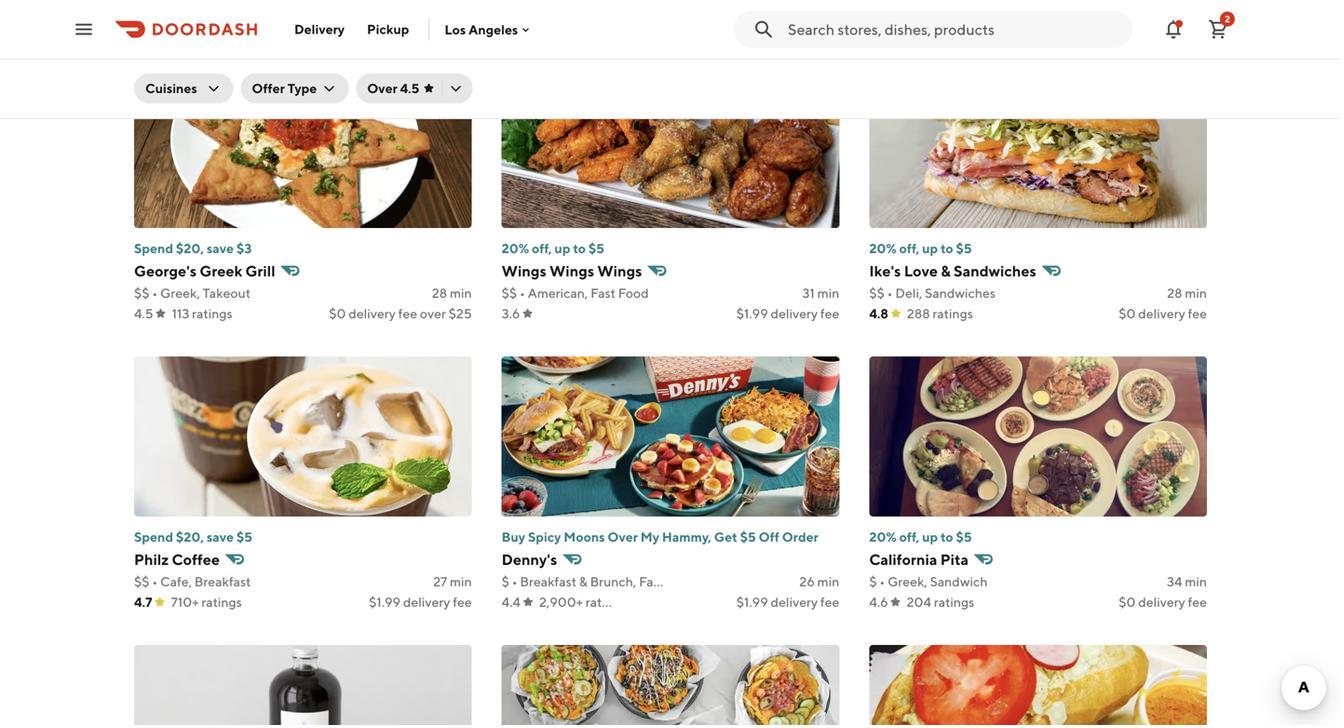 Task type: vqa. For each thing, say whether or not it's contained in the screenshot.
&
yes



Task type: describe. For each thing, give the bounding box(es) containing it.
delivery for ike's love & sandwiches
[[1139, 306, 1186, 321]]

brunch,
[[590, 574, 637, 590]]

get
[[714, 530, 738, 545]]

$$ • greek, takeout
[[134, 286, 251, 301]]

spend $20, save $3
[[134, 241, 252, 256]]

20% off, up to $5 for pita
[[870, 530, 972, 545]]

288
[[907, 306, 930, 321]]

$1.99 delivery fee down 26 at bottom
[[737, 595, 840, 610]]

coffee
[[172, 551, 220, 569]]

cuisines
[[145, 81, 197, 96]]

28 for ike's love & sandwiches
[[1168, 286, 1183, 301]]

type
[[288, 81, 317, 96]]

ratings for george's greek grill
[[192, 306, 233, 321]]

$0 delivery fee for 288 ratings
[[1119, 306, 1207, 321]]

notification bell image
[[1163, 18, 1185, 41]]

213
[[907, 17, 927, 33]]

28 min for ike's love & sandwiches
[[1168, 286, 1207, 301]]

over 4.5
[[367, 81, 420, 96]]

offer
[[252, 81, 285, 96]]

fee for george's greek grill
[[398, 306, 417, 321]]

california
[[870, 551, 938, 569]]

ratings for denny's
[[586, 595, 626, 610]]

pita
[[941, 551, 969, 569]]

26
[[800, 574, 815, 590]]

4.6 for 213 ratings
[[870, 17, 889, 33]]

28 min for george's greek grill
[[432, 286, 472, 301]]

$5 for ike's
[[956, 241, 972, 256]]

$$ for george's
[[134, 286, 150, 301]]

$5 for wings
[[589, 241, 605, 256]]

$ for denny's
[[502, 574, 510, 590]]

delivery for denny's
[[771, 595, 818, 610]]

204
[[907, 595, 932, 610]]

min for love
[[1185, 286, 1207, 301]]

love
[[904, 262, 938, 280]]

4.7 for 710+ ratings
[[134, 595, 152, 610]]

20% off, up to $5 for love
[[870, 241, 972, 256]]

meals
[[681, 574, 716, 590]]

4.8
[[870, 306, 889, 321]]

$2.99 delivery fee
[[734, 17, 840, 33]]

1 items, open order cart image
[[1207, 18, 1230, 41]]

4.5 for 272 ratings
[[134, 17, 153, 33]]

• for denny's
[[512, 574, 518, 590]]

• for wings wings wings
[[520, 286, 525, 301]]

3.6
[[502, 306, 520, 321]]

offer type
[[252, 81, 317, 96]]

$$ • deli, sandwiches
[[870, 286, 996, 301]]

over inside over 4.5 button
[[367, 81, 398, 96]]

$$ • cafe, breakfast
[[134, 574, 251, 590]]

fee for denny's
[[821, 595, 840, 610]]

2,900+
[[539, 595, 583, 610]]

34 min
[[1167, 574, 1207, 590]]

off, for ike's
[[900, 241, 920, 256]]

min for wings
[[818, 286, 840, 301]]

272 ratings
[[172, 17, 236, 33]]

california pita
[[870, 551, 969, 569]]

$5 for california
[[956, 530, 972, 545]]

2 wings from the left
[[550, 262, 595, 280]]

takeout
[[203, 286, 251, 301]]

philz
[[134, 551, 169, 569]]

$$ • american, fast food
[[502, 286, 649, 301]]

28 for george's greek grill
[[432, 286, 447, 301]]

min for coffee
[[450, 574, 472, 590]]

$20, for coffee
[[176, 530, 204, 545]]

pickup
[[367, 21, 409, 37]]

off
[[759, 530, 780, 545]]

$0 for ike's love & sandwiches
[[1119, 306, 1136, 321]]

grill
[[246, 262, 275, 280]]

delivery for wings wings wings
[[771, 306, 818, 321]]

31
[[803, 286, 815, 301]]

2 button
[[1200, 11, 1237, 48]]

• for ike's love & sandwiches
[[888, 286, 893, 301]]

fee for ike's love & sandwiches
[[1188, 306, 1207, 321]]

1 horizontal spatial &
[[941, 262, 951, 280]]

ratings for philz coffee
[[202, 595, 242, 610]]

george's greek grill
[[134, 262, 275, 280]]

ike's
[[870, 262, 901, 280]]

denny's
[[502, 551, 557, 569]]

los angeles
[[445, 22, 518, 37]]

$ • greek, sandwich
[[870, 574, 988, 590]]

1 vertical spatial over
[[608, 530, 638, 545]]

213 ratings
[[907, 17, 970, 33]]

$3
[[236, 241, 252, 256]]

hammy,
[[662, 530, 712, 545]]

over
[[420, 306, 446, 321]]

pickup button
[[356, 14, 421, 44]]

4.4
[[502, 595, 521, 610]]

delivery button
[[283, 14, 356, 44]]

to for wings
[[573, 241, 586, 256]]

204 ratings
[[907, 595, 975, 610]]

spend for philz
[[134, 530, 173, 545]]

$$ for philz
[[134, 574, 150, 590]]

$0 delivery fee for 204 ratings
[[1119, 595, 1207, 610]]

wings wings wings
[[502, 262, 642, 280]]

over 4.5 button
[[356, 74, 473, 103]]

$$ for ike's
[[870, 286, 885, 301]]

ratings right 213
[[930, 17, 970, 33]]

to up the pita
[[941, 530, 954, 545]]

fee for california pita
[[1188, 595, 1207, 610]]

2 breakfast from the left
[[520, 574, 577, 590]]

4.7 for $2.99 delivery fee
[[502, 17, 520, 33]]

off, for wings
[[532, 241, 552, 256]]

delivery for george's greek grill
[[349, 306, 396, 321]]

min for greek
[[450, 286, 472, 301]]

710+
[[171, 595, 199, 610]]

$ • breakfast & brunch, family meals
[[502, 574, 716, 590]]

$5 up $$ • cafe, breakfast
[[236, 530, 252, 545]]

272
[[172, 17, 193, 33]]

spicy
[[528, 530, 561, 545]]

save for coffee
[[207, 530, 234, 545]]

offer type button
[[241, 74, 349, 103]]

31 min
[[803, 286, 840, 301]]

food
[[618, 286, 649, 301]]



Task type: locate. For each thing, give the bounding box(es) containing it.
4.6
[[870, 17, 889, 33], [870, 595, 889, 610]]

$0 for california pita
[[1119, 595, 1136, 610]]

greek, up 113
[[160, 286, 200, 301]]

los
[[445, 22, 466, 37]]

save for greek
[[207, 241, 234, 256]]

• up 4.4
[[512, 574, 518, 590]]

• for philz coffee
[[152, 574, 158, 590]]

1 vertical spatial 4.6
[[870, 595, 889, 610]]

0 vertical spatial 4.7
[[502, 17, 520, 33]]

off, up california
[[900, 530, 920, 545]]

0 vertical spatial spend
[[134, 241, 173, 256]]

2 vertical spatial 4.5
[[134, 306, 153, 321]]

ratings for california pita
[[934, 595, 975, 610]]

$$ up 4.8
[[870, 286, 885, 301]]

4.5 for 113 ratings
[[134, 306, 153, 321]]

&
[[941, 262, 951, 280], [579, 574, 588, 590]]

open menu image
[[73, 18, 95, 41]]

$20,
[[176, 241, 204, 256], [176, 530, 204, 545]]

$5 up ike's love & sandwiches
[[956, 241, 972, 256]]

288 ratings
[[907, 306, 973, 321]]

0 vertical spatial $20,
[[176, 241, 204, 256]]

2 28 min from the left
[[1168, 286, 1207, 301]]

20% off, up to $5 up california pita
[[870, 530, 972, 545]]

spend up george's
[[134, 241, 173, 256]]

1 horizontal spatial greek,
[[888, 574, 928, 590]]

up for pita
[[922, 530, 938, 545]]

$0 for george's greek grill
[[329, 306, 346, 321]]

delivery for california pita
[[1139, 595, 1186, 610]]

fast
[[591, 286, 616, 301]]

20% off, up to $5 for wings
[[502, 241, 605, 256]]

20% for ike's love & sandwiches
[[870, 241, 897, 256]]

save
[[207, 241, 234, 256], [207, 530, 234, 545]]

to for &
[[941, 241, 954, 256]]

4.7 left 710+
[[134, 595, 152, 610]]

ike's love & sandwiches
[[870, 262, 1037, 280]]

4.5 left 113
[[134, 306, 153, 321]]

george's
[[134, 262, 197, 280]]

1 vertical spatial 4.7
[[134, 595, 152, 610]]

20% up ike's
[[870, 241, 897, 256]]

buy spicy moons over my hammy, get $5 off order
[[502, 530, 819, 545]]

fee for wings wings wings
[[821, 306, 840, 321]]

27
[[433, 574, 447, 590]]

greek
[[200, 262, 242, 280]]

$$ down philz
[[134, 574, 150, 590]]

spend $20, save $5
[[134, 530, 252, 545]]

to up the wings wings wings
[[573, 241, 586, 256]]

0 horizontal spatial &
[[579, 574, 588, 590]]

breakfast up 710+ ratings
[[194, 574, 251, 590]]

up up love
[[922, 241, 938, 256]]

2 $20, from the top
[[176, 530, 204, 545]]

$1.99 delivery fee for coffee
[[369, 595, 472, 610]]

1 horizontal spatial 4.7
[[502, 17, 520, 33]]

up up california pita
[[922, 530, 938, 545]]

$1.99 delivery fee down 31
[[737, 306, 840, 321]]

los angeles button
[[445, 22, 533, 37]]

$5 left off
[[740, 530, 756, 545]]

$$ for wings
[[502, 286, 517, 301]]

$1.99 delivery fee down "27"
[[369, 595, 472, 610]]

0 vertical spatial sandwiches
[[954, 262, 1037, 280]]

$25
[[449, 306, 472, 321]]

wings up american,
[[502, 262, 547, 280]]

cuisines button
[[134, 74, 233, 103]]

28 min
[[432, 286, 472, 301], [1168, 286, 1207, 301]]

off, up love
[[900, 241, 920, 256]]

4.6 left 213
[[870, 17, 889, 33]]

0 horizontal spatial over
[[367, 81, 398, 96]]

2 horizontal spatial wings
[[598, 262, 642, 280]]

off,
[[532, 241, 552, 256], [900, 241, 920, 256], [900, 530, 920, 545]]

20% for california pita
[[870, 530, 897, 545]]

• up the 3.6
[[520, 286, 525, 301]]

min for pita
[[1185, 574, 1207, 590]]

2
[[1225, 14, 1231, 24]]

3 wings from the left
[[598, 262, 642, 280]]

$20, up george's greek grill
[[176, 241, 204, 256]]

deli,
[[896, 286, 923, 301]]

• down california
[[880, 574, 885, 590]]

up up the wings wings wings
[[555, 241, 571, 256]]

1 vertical spatial sandwiches
[[925, 286, 996, 301]]

0 vertical spatial save
[[207, 241, 234, 256]]

ratings down $ • breakfast & brunch, family meals
[[586, 595, 626, 610]]

1 save from the top
[[207, 241, 234, 256]]

Store search: begin typing to search for stores available on DoorDash text field
[[788, 19, 1122, 40]]

up for wings
[[555, 241, 571, 256]]

wings up $$ • american, fast food
[[550, 262, 595, 280]]

up
[[555, 241, 571, 256], [922, 241, 938, 256], [922, 530, 938, 545]]

20% off, up to $5
[[502, 241, 605, 256], [870, 241, 972, 256], [870, 530, 972, 545]]

ratings for ike's love & sandwiches
[[933, 306, 973, 321]]

0 horizontal spatial breakfast
[[194, 574, 251, 590]]

ratings down $$ • deli, sandwiches
[[933, 306, 973, 321]]

$0 delivery fee over $25
[[329, 306, 472, 321]]

1 vertical spatial $20,
[[176, 530, 204, 545]]

1 4.6 from the top
[[870, 17, 889, 33]]

34
[[1167, 574, 1183, 590]]

0 vertical spatial 4.6
[[870, 17, 889, 33]]

angeles
[[469, 22, 518, 37]]

27 min
[[433, 574, 472, 590]]

26 min
[[800, 574, 840, 590]]

1 $ from the left
[[502, 574, 510, 590]]

20% for wings wings wings
[[502, 241, 529, 256]]

4.6 for 204 ratings
[[870, 595, 889, 610]]

american,
[[528, 286, 588, 301]]

moons
[[564, 530, 605, 545]]

4.6 left 204
[[870, 595, 889, 610]]

4.7 right los
[[502, 17, 520, 33]]

• left deli,
[[888, 286, 893, 301]]

delivery
[[294, 21, 345, 37]]

$2.99
[[734, 17, 768, 33]]

• down george's
[[152, 286, 158, 301]]

1 spend from the top
[[134, 241, 173, 256]]

greek,
[[160, 286, 200, 301], [888, 574, 928, 590]]

sandwiches down ike's love & sandwiches
[[925, 286, 996, 301]]

113 ratings
[[172, 306, 233, 321]]

$5 up the pita
[[956, 530, 972, 545]]

1 horizontal spatial 28
[[1168, 286, 1183, 301]]

$$ up the 3.6
[[502, 286, 517, 301]]

to
[[573, 241, 586, 256], [941, 241, 954, 256], [941, 530, 954, 545]]

ratings down takeout at the left top
[[192, 306, 233, 321]]

order
[[782, 530, 819, 545]]

$5
[[589, 241, 605, 256], [956, 241, 972, 256], [236, 530, 252, 545], [740, 530, 756, 545], [956, 530, 972, 545]]

greek, for george's
[[160, 286, 200, 301]]

1 vertical spatial 4.5
[[400, 81, 420, 96]]

1 breakfast from the left
[[194, 574, 251, 590]]

28
[[432, 286, 447, 301], [1168, 286, 1183, 301]]

off, up the wings wings wings
[[532, 241, 552, 256]]

$1.99 for wings
[[737, 306, 768, 321]]

4.5 inside button
[[400, 81, 420, 96]]

fee
[[453, 17, 472, 33], [821, 17, 840, 33], [1188, 17, 1207, 33], [398, 306, 417, 321], [821, 306, 840, 321], [1188, 306, 1207, 321], [453, 595, 472, 610], [821, 595, 840, 610], [1188, 595, 1207, 610]]

20% off, up to $5 up love
[[870, 241, 972, 256]]

ratings down "sandwich"
[[934, 595, 975, 610]]

1 horizontal spatial breakfast
[[520, 574, 577, 590]]

$ for california pita
[[870, 574, 877, 590]]

delivery
[[403, 17, 450, 33], [771, 17, 818, 33], [1139, 17, 1186, 33], [349, 306, 396, 321], [771, 306, 818, 321], [1139, 306, 1186, 321], [403, 595, 450, 610], [771, 595, 818, 610], [1139, 595, 1186, 610]]

• left cafe,
[[152, 574, 158, 590]]

sandwiches
[[954, 262, 1037, 280], [925, 286, 996, 301]]

$$ down george's
[[134, 286, 150, 301]]

over down the pickup button
[[367, 81, 398, 96]]

save up coffee
[[207, 530, 234, 545]]

philz coffee
[[134, 551, 220, 569]]

$5 up the wings wings wings
[[589, 241, 605, 256]]

$ up 4.4
[[502, 574, 510, 590]]

ratings down $$ • cafe, breakfast
[[202, 595, 242, 610]]

sandwiches up $$ • deli, sandwiches
[[954, 262, 1037, 280]]

0 vertical spatial greek,
[[160, 286, 200, 301]]

wings
[[502, 262, 547, 280], [550, 262, 595, 280], [598, 262, 642, 280]]

20% up california
[[870, 530, 897, 545]]

1 vertical spatial save
[[207, 530, 234, 545]]

sandwiches for ike's love & sandwiches
[[954, 262, 1037, 280]]

•
[[152, 286, 158, 301], [520, 286, 525, 301], [888, 286, 893, 301], [152, 574, 158, 590], [512, 574, 518, 590], [880, 574, 885, 590]]

0 horizontal spatial wings
[[502, 262, 547, 280]]

1 $20, from the top
[[176, 241, 204, 256]]

2 28 from the left
[[1168, 286, 1183, 301]]

• for california pita
[[880, 574, 885, 590]]

0 vertical spatial 4.5
[[134, 17, 153, 33]]

sandwich
[[930, 574, 988, 590]]

2 4.6 from the top
[[870, 595, 889, 610]]

wings up the 'food'
[[598, 262, 642, 280]]

4.5 down the pickup button
[[400, 81, 420, 96]]

spend
[[134, 241, 173, 256], [134, 530, 173, 545]]

1 vertical spatial greek,
[[888, 574, 928, 590]]

1 vertical spatial &
[[579, 574, 588, 590]]

4.7
[[502, 17, 520, 33], [134, 595, 152, 610]]

save up greek
[[207, 241, 234, 256]]

$0
[[384, 17, 401, 33], [1119, 17, 1136, 33], [329, 306, 346, 321], [1119, 306, 1136, 321], [1119, 595, 1136, 610]]

1 horizontal spatial 28 min
[[1168, 286, 1207, 301]]

0 horizontal spatial 4.7
[[134, 595, 152, 610]]

0 vertical spatial over
[[367, 81, 398, 96]]

& right love
[[941, 262, 951, 280]]

0 horizontal spatial 28
[[432, 286, 447, 301]]

$$
[[134, 286, 150, 301], [502, 286, 517, 301], [870, 286, 885, 301], [134, 574, 150, 590]]

to up ike's love & sandwiches
[[941, 241, 954, 256]]

over left my
[[608, 530, 638, 545]]

113
[[172, 306, 189, 321]]

my
[[641, 530, 660, 545]]

family
[[639, 574, 678, 590]]

$ down california
[[870, 574, 877, 590]]

2,900+ ratings
[[539, 595, 626, 610]]

0 horizontal spatial 28 min
[[432, 286, 472, 301]]

& up 2,900+ ratings
[[579, 574, 588, 590]]

greek, for california
[[888, 574, 928, 590]]

$1.99 delivery fee
[[737, 306, 840, 321], [369, 595, 472, 610], [737, 595, 840, 610]]

2 save from the top
[[207, 530, 234, 545]]

$20, for greek
[[176, 241, 204, 256]]

greek, down california
[[888, 574, 928, 590]]

buy
[[502, 530, 526, 545]]

$1.99 delivery fee for wings
[[737, 306, 840, 321]]

min
[[450, 286, 472, 301], [818, 286, 840, 301], [1185, 286, 1207, 301], [450, 574, 472, 590], [818, 574, 840, 590], [1185, 574, 1207, 590]]

0 horizontal spatial greek,
[[160, 286, 200, 301]]

off, for california
[[900, 530, 920, 545]]

ratings right 272 at the left of page
[[196, 17, 236, 33]]

$1.99 for coffee
[[369, 595, 401, 610]]

$
[[502, 574, 510, 590], [870, 574, 877, 590]]

2 $ from the left
[[870, 574, 877, 590]]

1 28 min from the left
[[432, 286, 472, 301]]

$0 delivery fee for 272 ratings
[[384, 17, 472, 33]]

20% up the wings wings wings
[[502, 241, 529, 256]]

1 wings from the left
[[502, 262, 547, 280]]

spend for george's
[[134, 241, 173, 256]]

1 horizontal spatial over
[[608, 530, 638, 545]]

4.5 left 272 at the left of page
[[134, 17, 153, 33]]

1 horizontal spatial wings
[[550, 262, 595, 280]]

cafe,
[[160, 574, 192, 590]]

$20, up coffee
[[176, 530, 204, 545]]

spend up philz
[[134, 530, 173, 545]]

delivery for philz coffee
[[403, 595, 450, 610]]

20% off, up to $5 up the wings wings wings
[[502, 241, 605, 256]]

$1.99
[[737, 306, 768, 321], [369, 595, 401, 610], [737, 595, 768, 610]]

ratings
[[196, 17, 236, 33], [930, 17, 970, 33], [192, 306, 233, 321], [933, 306, 973, 321], [202, 595, 242, 610], [586, 595, 626, 610], [934, 595, 975, 610]]

1 horizontal spatial $
[[870, 574, 877, 590]]

$0 delivery fee for 213 ratings
[[1119, 17, 1207, 33]]

0 vertical spatial &
[[941, 262, 951, 280]]

fee for philz coffee
[[453, 595, 472, 610]]

1 vertical spatial spend
[[134, 530, 173, 545]]

sandwiches for $$ • deli, sandwiches
[[925, 286, 996, 301]]

1 28 from the left
[[432, 286, 447, 301]]

4.5
[[134, 17, 153, 33], [400, 81, 420, 96], [134, 306, 153, 321]]

up for love
[[922, 241, 938, 256]]

over
[[367, 81, 398, 96], [608, 530, 638, 545]]

breakfast up 2,900+
[[520, 574, 577, 590]]

• for george's greek grill
[[152, 286, 158, 301]]

2 spend from the top
[[134, 530, 173, 545]]

710+ ratings
[[171, 595, 242, 610]]

0 horizontal spatial $
[[502, 574, 510, 590]]



